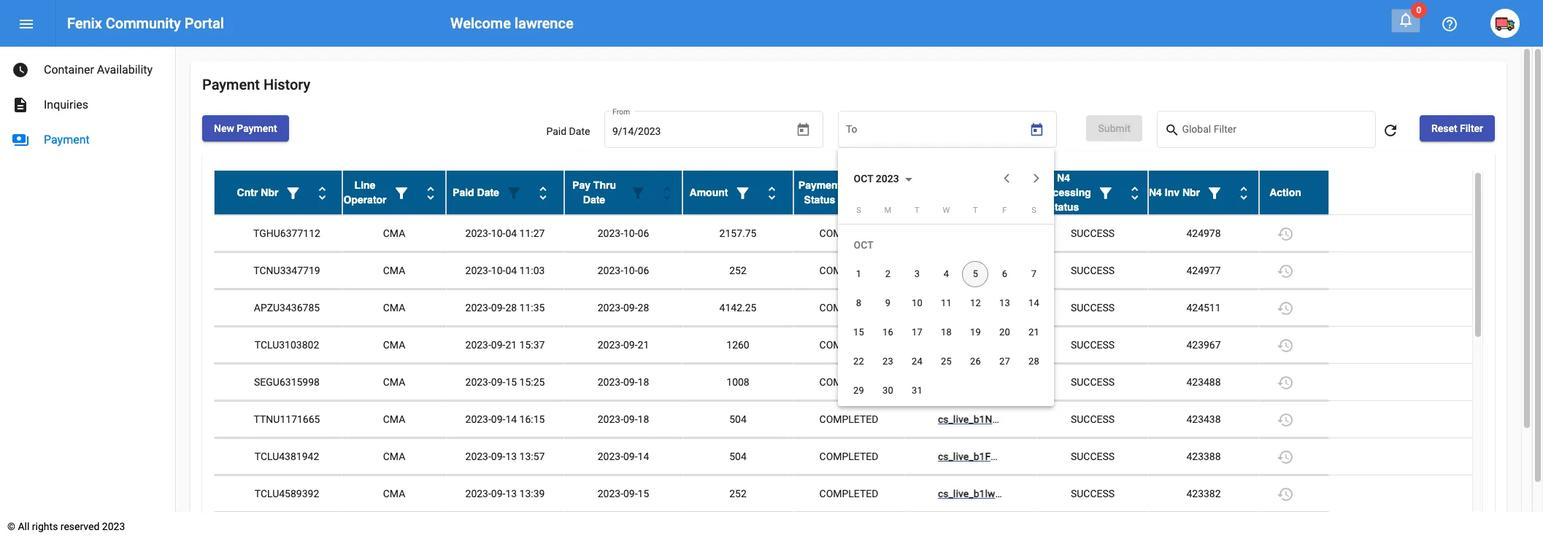 Task type: locate. For each thing, give the bounding box(es) containing it.
amount filter_alt
[[690, 185, 751, 202]]

4 restore from the top
[[1277, 337, 1294, 355]]

2023- up 2023-09-28
[[598, 265, 623, 277]]

filter_alt button for processing
[[1091, 178, 1120, 207]]

7 cma from the top
[[383, 451, 405, 463]]

28 for 2023-09-28
[[638, 302, 649, 314]]

13 inside the "oct" grid
[[999, 298, 1010, 309]]

no color image
[[18, 16, 35, 33], [1441, 16, 1459, 33], [12, 96, 29, 114], [1165, 122, 1182, 139], [393, 185, 410, 202], [534, 185, 552, 202], [629, 185, 647, 202], [658, 185, 676, 202], [763, 185, 781, 202], [851, 185, 869, 202], [1097, 185, 1114, 202], [1126, 185, 1144, 202], [1235, 185, 1253, 202], [1277, 375, 1294, 392], [1277, 449, 1294, 467]]

6 success from the top
[[1071, 414, 1115, 426]]

payment
[[202, 76, 260, 93], [237, 123, 277, 134], [44, 133, 90, 147], [798, 180, 841, 191]]

5 restore button from the top
[[1271, 368, 1300, 397]]

3 column header from the left
[[446, 171, 564, 215]]

restore row
[[214, 215, 1472, 253], [214, 253, 1472, 290], [214, 290, 1472, 327], [214, 327, 1472, 364], [214, 364, 1472, 401], [214, 401, 1472, 439], [214, 439, 1472, 476], [214, 476, 1472, 513]]

5 completed from the top
[[819, 377, 878, 388]]

0 vertical spatial 2023-09-18
[[598, 377, 649, 388]]

1 vertical spatial 13
[[505, 451, 517, 463]]

28 for 2023-09-28 11:35
[[505, 302, 517, 314]]

0 horizontal spatial nbr
[[261, 187, 278, 199]]

6 restore from the top
[[1277, 412, 1294, 429]]

04 for 11:27
[[505, 228, 517, 239]]

15 down 2023-09-14
[[638, 488, 649, 500]]

filter_alt button
[[278, 178, 308, 207], [387, 178, 416, 207], [499, 178, 528, 207], [623, 178, 653, 207], [728, 178, 757, 207], [845, 178, 875, 207], [1091, 178, 1120, 207], [1200, 178, 1229, 207]]

no color image inside notifications_none popup button
[[1397, 11, 1415, 28]]

unfold_more left operator at the left top
[[313, 185, 331, 202]]

cs_live_b1nck2tsqa6mtaqzy2oy5cpordpavr1fqfbtyag8klmqd9mbfp5v6dv2zs link
[[938, 414, 1312, 426]]

18
[[941, 327, 952, 338], [638, 377, 649, 388], [638, 414, 649, 426]]

1 restore from the top
[[1277, 226, 1294, 243]]

13 for 252
[[505, 488, 517, 500]]

nbr
[[261, 187, 278, 199], [1182, 187, 1200, 199]]

t left info on the right top
[[915, 206, 920, 215]]

18 up 2023-09-14
[[638, 414, 649, 426]]

unfold_more left pay
[[534, 185, 552, 202]]

cs_live_b1ftkc9dpiwkklmbvm7v6dsevvrgsshjcffnbip1jsn6mebtmnjkgye5ve
[[938, 451, 1315, 463]]

1 nbr from the left
[[261, 187, 278, 199]]

success up the cs_live_b1nck2tsqa6mtaqzy2oy5cpordpavr1fqfbtyag8klmqd9mbfp5v6dv2zs link
[[1071, 377, 1115, 388]]

1 horizontal spatial 14
[[638, 451, 649, 463]]

success down cs_live_b1ugcrsnvtccmyrvx5oktihzveetrp2m3nyoj9e4jbuha2gh8ybysxizqp
[[1071, 302, 1115, 314]]

2023-10-04 11:03
[[465, 265, 545, 277]]

2 t from the left
[[973, 206, 978, 215]]

filter_alt up tghu6377112
[[284, 185, 302, 202]]

3 filter_alt from the left
[[505, 185, 523, 202]]

2023-09-13 13:39
[[465, 488, 545, 500]]

04 left 11:27
[[505, 228, 517, 239]]

7 column header from the left
[[1148, 171, 1259, 215]]

4 filter_alt button from the left
[[623, 178, 653, 207]]

paid for paid date
[[546, 126, 567, 137]]

no color image containing help_outline
[[1441, 16, 1459, 33]]

no color image for notifications_none popup button
[[1397, 11, 1415, 28]]

unfold_more button left operator at the left top
[[308, 178, 337, 207]]

filter_alt right operator at the left top
[[393, 185, 410, 202]]

no color image containing notifications_none
[[1397, 11, 1415, 28]]

unfold_more button left inv
[[1120, 178, 1150, 207]]

status down processing
[[1048, 201, 1079, 213]]

success down cs_live_b1ftkc9dpiwkklmbvm7v6dsevvrgsshjcffnbip1jsn6mebtmnjkgye5ve link
[[1071, 488, 1115, 500]]

1 vertical spatial 18
[[638, 377, 649, 388]]

0 vertical spatial n4
[[1057, 172, 1070, 184]]

reserved
[[60, 521, 100, 533]]

6
[[1002, 269, 1007, 280]]

1 cma from the top
[[383, 228, 405, 239]]

2023- down "2023-09-21"
[[598, 377, 623, 388]]

15 up '22'
[[853, 327, 864, 338]]

oct inside button
[[854, 173, 873, 185]]

unfold_more button left the action
[[1229, 178, 1258, 207]]

success
[[1071, 228, 1115, 239], [1071, 265, 1115, 277], [1071, 302, 1115, 314], [1071, 339, 1115, 351], [1071, 377, 1115, 388], [1071, 414, 1115, 426], [1071, 451, 1115, 463], [1071, 488, 1115, 500]]

filter_alt right processing
[[1097, 185, 1114, 202]]

no color image for restore button related to cs_live_b1w3osxhzsbg97fy0gmcjza73r2ybu9ghsobx40ee9v3wmt88vv0ttkbqk
[[1277, 337, 1294, 355]]

5 unfold_more from the left
[[763, 185, 781, 202]]

1 filter_alt button from the left
[[278, 178, 308, 207]]

1 06 from the top
[[638, 228, 649, 239]]

1 horizontal spatial status
[[1048, 201, 1079, 213]]

reset
[[1431, 123, 1457, 134]]

1 completed from the top
[[819, 228, 878, 239]]

1 vertical spatial n4
[[1149, 187, 1162, 199]]

2023-09-21 15:37
[[465, 339, 545, 351]]

info
[[932, 194, 951, 206]]

13 for 504
[[505, 451, 517, 463]]

2 04 from the top
[[505, 265, 517, 277]]

1 504 from the top
[[729, 414, 747, 426]]

payment for payment
[[44, 133, 90, 147]]

3 completed from the top
[[819, 302, 878, 314]]

nbr inside cntr nbr filter_alt
[[261, 187, 278, 199]]

no color image containing search
[[1165, 122, 1182, 139]]

n4 up processing
[[1057, 172, 1070, 184]]

no color image for cs_live_b1nck2tsqa6mtaqzy2oy5cpordpavr1fqfbtyag8klmqd9mbfp5v6dv2zs restore button
[[1277, 412, 1294, 429]]

1 t from the left
[[915, 206, 920, 215]]

cma for 2023-10-04 11:03
[[383, 265, 405, 277]]

payment up new
[[202, 76, 260, 93]]

2023
[[876, 173, 899, 185], [102, 521, 125, 533]]

1 vertical spatial 252
[[729, 488, 747, 500]]

1 horizontal spatial 21
[[638, 339, 649, 351]]

0 vertical spatial oct
[[854, 173, 873, 185]]

7 unfold_more button from the left
[[1229, 178, 1258, 207]]

15 inside the "oct" grid
[[853, 327, 864, 338]]

2
[[885, 269, 891, 280]]

2023-09-21
[[598, 339, 649, 351]]

6 filter_alt button from the left
[[845, 178, 875, 207]]

0 vertical spatial 13
[[999, 298, 1010, 309]]

paid date
[[546, 126, 590, 137]]

success up cs_live_b1lwbrtog9ttw1xhqlqwdnutdty0mpozi8fpxlvjzeqz8izqswwofodlia
[[1071, 451, 1115, 463]]

unfold_more for inv
[[1235, 185, 1253, 202]]

6 restore button from the top
[[1271, 405, 1300, 434]]

unfold_more button left payment status
[[757, 178, 787, 207]]

2023- up the 2023-09-21 15:37
[[465, 302, 491, 314]]

oct
[[854, 173, 873, 185], [854, 239, 874, 251]]

date up pay
[[569, 126, 590, 137]]

oct inside grid
[[854, 239, 874, 251]]

2 oct from the top
[[854, 239, 874, 251]]

1 horizontal spatial t
[[973, 206, 978, 215]]

14 down 7
[[1029, 298, 1039, 309]]

filter_alt column header
[[793, 171, 904, 215]]

1 horizontal spatial n4
[[1149, 187, 1162, 199]]

notifications_none button
[[1391, 9, 1421, 33]]

1 vertical spatial 2023-10-06
[[598, 265, 649, 277]]

status inside payment status
[[804, 194, 835, 206]]

0 horizontal spatial 2023
[[102, 521, 125, 533]]

0 vertical spatial paid
[[546, 126, 567, 137]]

252
[[729, 265, 747, 277], [729, 488, 747, 500]]

cma for 2023-10-04 11:27
[[383, 228, 405, 239]]

09- left 16:15
[[491, 414, 505, 426]]

tuesday element
[[903, 203, 932, 224]]

date for paid date
[[569, 126, 590, 137]]

dialog
[[838, 148, 1054, 412]]

oct up sunday "element" at the top right
[[854, 173, 873, 185]]

1 horizontal spatial 2023
[[876, 173, 899, 185]]

21 right "20"
[[1029, 327, 1039, 338]]

1 horizontal spatial paid
[[546, 126, 567, 137]]

3 cma from the top
[[383, 302, 405, 314]]

4 unfold_more button from the left
[[653, 178, 682, 207]]

nbr right cntr
[[261, 187, 278, 199]]

18 for 1008
[[638, 377, 649, 388]]

8 filter_alt button from the left
[[1200, 178, 1229, 207]]

completed for cs_live_b1ftkc9dpiwkklmbvm7v6dsevvrgsshjcffnbip1jsn6mebtmnjkgye5ve
[[819, 451, 878, 463]]

new payment
[[214, 123, 277, 134]]

s right f
[[1032, 206, 1036, 215]]

unfold_more right line operator filter_alt
[[422, 185, 439, 202]]

nbr right inv
[[1182, 187, 1200, 199]]

monday element
[[873, 203, 903, 224]]

19
[[970, 327, 981, 338]]

10-
[[491, 228, 505, 239], [623, 228, 638, 239], [491, 265, 505, 277], [623, 265, 638, 277]]

4 filter_alt from the left
[[629, 185, 647, 202]]

15:37
[[519, 339, 545, 351]]

unfold_more button for processing
[[1120, 178, 1150, 207]]

restore for cs_live_b1ugcrsnvtccmyrvx5oktihzveetrp2m3nyoj9e4jbuha2gh8ybysxizqp
[[1277, 263, 1294, 281]]

5 cma from the top
[[383, 377, 405, 388]]

no color image
[[1397, 11, 1415, 28], [12, 61, 29, 79], [1382, 122, 1399, 140], [12, 131, 29, 149], [284, 185, 302, 202], [313, 185, 331, 202], [422, 185, 439, 202], [505, 185, 523, 202], [734, 185, 751, 202], [1206, 185, 1223, 202], [1277, 226, 1294, 243], [1277, 263, 1294, 281], [1277, 300, 1294, 318], [1277, 337, 1294, 355], [1277, 412, 1294, 429], [1277, 486, 1294, 504]]

success up cs_live_b1fuvlqkgeej7fbylsboigwzkkx4q5llxxg4md3r6dmjtprzokxo3kc6ux
[[1071, 339, 1115, 351]]

4 unfold_more from the left
[[658, 185, 676, 202]]

2023-09-28
[[598, 302, 649, 314]]

28 up "2023-09-21"
[[638, 302, 649, 314]]

7 unfold_more from the left
[[1235, 185, 1253, 202]]

8 completed from the top
[[819, 488, 878, 500]]

payment left oct 2023
[[798, 180, 841, 191]]

filter_alt button up 2023-10-04 11:27
[[499, 178, 528, 207]]

1 vertical spatial paid
[[453, 187, 474, 199]]

04 left the 11:03 on the left of page
[[505, 265, 517, 277]]

cs_live_b1fuvlqkgeej7fbylsboigwzkkx4q5llxxg4md3r6dmjtprzokxo3kc6ux link
[[938, 377, 1304, 388]]

1 unfold_more button from the left
[[308, 178, 337, 207]]

2023-10-06 for 2023-10-04 11:27
[[598, 228, 649, 239]]

reset filter
[[1431, 123, 1483, 134]]

13
[[999, 298, 1010, 309], [505, 451, 517, 463], [505, 488, 517, 500]]

cntr nbr filter_alt
[[237, 185, 302, 202]]

0 vertical spatial 06
[[638, 228, 649, 239]]

2 horizontal spatial 15
[[853, 327, 864, 338]]

n4 left inv
[[1149, 187, 1162, 199]]

09- up "2023-09-21"
[[623, 302, 638, 314]]

0 vertical spatial 04
[[505, 228, 517, 239]]

success down cs_live_b1fuvlqkgeej7fbylsboigwzkkx4q5llxxg4md3r6dmjtprzokxo3kc6ux
[[1071, 414, 1115, 426]]

cma for 2023-09-15 15:25
[[383, 377, 405, 388]]

new
[[214, 123, 234, 134]]

success down n4 processing status filter_alt in the top right of the page
[[1071, 228, 1115, 239]]

4 success from the top
[[1071, 339, 1115, 351]]

container
[[44, 63, 94, 77]]

252 for 2023-10-06
[[729, 265, 747, 277]]

success down 'cs_live_b1xtth8vwnbylfxo5z9y2c1hl90ht0av6kzdxisdmwan4hyyuncip8oep0' "link"
[[1071, 265, 1115, 277]]

1 04 from the top
[[505, 228, 517, 239]]

date inside pay thru date
[[583, 194, 605, 206]]

2 vertical spatial 15
[[638, 488, 649, 500]]

5 unfold_more button from the left
[[757, 178, 787, 207]]

filter_alt up 2023-10-04 11:27
[[505, 185, 523, 202]]

2 06 from the top
[[638, 265, 649, 277]]

2023 right reserved
[[102, 521, 125, 533]]

nbr inside n4 inv nbr filter_alt
[[1182, 187, 1200, 199]]

s for saturday element
[[1032, 206, 1036, 215]]

1 vertical spatial 04
[[505, 265, 517, 277]]

0 horizontal spatial 14
[[505, 414, 517, 426]]

payment inside navigation
[[44, 133, 90, 147]]

unfold_more button for inv
[[1229, 178, 1258, 207]]

success for 423967
[[1071, 339, 1115, 351]]

14 left 16:15
[[505, 414, 517, 426]]

2023-10-06 down pay thru date
[[598, 228, 649, 239]]

3 restore button from the top
[[1271, 293, 1300, 323]]

thru
[[593, 180, 616, 191]]

unfold_more button left pay
[[528, 178, 558, 207]]

success for 424978
[[1071, 228, 1115, 239]]

cma for 2023-09-21 15:37
[[383, 339, 405, 351]]

0 horizontal spatial status
[[804, 194, 835, 206]]

unfold_more button left 'amount'
[[653, 178, 682, 207]]

0 vertical spatial 252
[[729, 265, 747, 277]]

6 cma from the top
[[383, 414, 405, 426]]

2023-09-15
[[598, 488, 649, 500]]

completed for cs_live_b1nck2tsqa6mtaqzy2oy5cpordpavr1fqfbtyag8klmqd9mbfp5v6dv2zs
[[819, 414, 878, 426]]

0 vertical spatial 2023-10-06
[[598, 228, 649, 239]]

payment inside "filter_alt" column header
[[798, 180, 841, 191]]

oct for oct
[[854, 239, 874, 251]]

completed for cs_live_b1hhjnatlesnwaf0hdobkht5cedtgp3o8zd9raeiqylfctgjym44dy3y1z
[[819, 302, 878, 314]]

no color image containing watch_later
[[12, 61, 29, 79]]

cs_live_b1ftkc9dpiwkklmbvm7v6dsevvrgsshjcffnbip1jsn6mebtmnjkgye5ve link
[[938, 451, 1315, 463]]

To date field
[[846, 126, 992, 138]]

2023-09-18 down "2023-09-21"
[[598, 377, 649, 388]]

filter_alt inside line operator filter_alt
[[393, 185, 410, 202]]

no color image containing refresh
[[1382, 122, 1399, 140]]

completed
[[819, 228, 878, 239], [819, 265, 878, 277], [819, 302, 878, 314], [819, 339, 878, 351], [819, 377, 878, 388], [819, 414, 878, 426], [819, 451, 878, 463], [819, 488, 878, 500]]

payment for payment status
[[798, 180, 841, 191]]

no color image inside refresh button
[[1382, 122, 1399, 140]]

date up 2023-10-04 11:27
[[477, 187, 499, 199]]

unfold_more left inv
[[1126, 185, 1144, 202]]

2023 up m
[[876, 173, 899, 185]]

2 horizontal spatial 21
[[1029, 327, 1039, 338]]

2023- down the 2023-09-15 15:25
[[465, 414, 491, 426]]

17
[[912, 327, 922, 338]]

0 vertical spatial 18
[[941, 327, 952, 338]]

oct for oct 2023
[[854, 173, 873, 185]]

restore button for cs_live_b1lwbrtog9ttw1xhqlqwdnutdty0mpozi8fpxlvjzeqz8izqswwofodlia
[[1271, 480, 1300, 509]]

3 unfold_more button from the left
[[528, 178, 558, 207]]

unfold_more
[[313, 185, 331, 202], [422, 185, 439, 202], [534, 185, 552, 202], [658, 185, 676, 202], [763, 185, 781, 202], [1126, 185, 1144, 202], [1235, 185, 1253, 202]]

21 down 2023-09-28
[[638, 339, 649, 351]]

0 vertical spatial 504
[[729, 414, 747, 426]]

2 column header from the left
[[342, 171, 446, 215]]

filter_alt inside column header
[[851, 185, 869, 202]]

1 vertical spatial 14
[[505, 414, 517, 426]]

rights
[[32, 521, 58, 533]]

2 restore from the top
[[1277, 263, 1294, 281]]

6 filter_alt from the left
[[851, 185, 869, 202]]

paid inside paid date filter_alt
[[453, 187, 474, 199]]

2023-
[[465, 228, 491, 239], [598, 228, 623, 239], [465, 265, 491, 277], [598, 265, 623, 277], [465, 302, 491, 314], [598, 302, 623, 314], [465, 339, 491, 351], [598, 339, 623, 351], [465, 377, 491, 388], [598, 377, 623, 388], [465, 414, 491, 426], [598, 414, 623, 426], [465, 451, 491, 463], [598, 451, 623, 463], [465, 488, 491, 500], [598, 488, 623, 500]]

2 filter_alt from the left
[[393, 185, 410, 202]]

13 left 13:39
[[505, 488, 517, 500]]

06 for 252
[[638, 265, 649, 277]]

row
[[214, 171, 1472, 215], [844, 260, 1049, 289], [844, 289, 1049, 318], [844, 318, 1049, 347], [844, 347, 1049, 376], [844, 376, 1049, 406]]

6 completed from the top
[[819, 414, 878, 426]]

1 2023-10-06 from the top
[[598, 228, 649, 239]]

0 vertical spatial 2023
[[876, 173, 899, 185]]

3 success from the top
[[1071, 302, 1115, 314]]

0 horizontal spatial paid
[[453, 187, 474, 199]]

s
[[856, 206, 861, 215], [1032, 206, 1036, 215]]

cma
[[383, 228, 405, 239], [383, 265, 405, 277], [383, 302, 405, 314], [383, 339, 405, 351], [383, 377, 405, 388], [383, 414, 405, 426], [383, 451, 405, 463], [383, 488, 405, 500]]

1 column header from the left
[[214, 171, 342, 215]]

7 completed from the top
[[819, 451, 878, 463]]

6 column header from the left
[[1036, 171, 1150, 215]]

21 for 2023-09-21 15:37
[[505, 339, 517, 351]]

4 restore button from the top
[[1271, 331, 1300, 360]]

s left m
[[856, 206, 861, 215]]

15:25
[[519, 377, 545, 388]]

4 restore row from the top
[[214, 327, 1472, 364]]

2 filter_alt button from the left
[[387, 178, 416, 207]]

no color image containing description
[[12, 96, 29, 114]]

504 for 2023-09-14
[[729, 451, 747, 463]]

7 restore button from the top
[[1271, 442, 1300, 472]]

8 restore from the top
[[1277, 486, 1294, 504]]

4 completed from the top
[[819, 339, 878, 351]]

no color image for restore button associated with cs_live_b1hhjnatlesnwaf0hdobkht5cedtgp3o8zd9raeiqylfctgjym44dy3y1z
[[1277, 300, 1294, 318]]

09- down "2023-09-21"
[[623, 377, 638, 388]]

1 horizontal spatial 28
[[638, 302, 649, 314]]

13 left 13:57
[[505, 451, 517, 463]]

2 252 from the top
[[729, 488, 747, 500]]

no color image inside menu button
[[18, 16, 35, 33]]

cma for 2023-09-13 13:39
[[383, 488, 405, 500]]

2 vertical spatial 14
[[638, 451, 649, 463]]

1 unfold_more from the left
[[313, 185, 331, 202]]

n4 for n4 inv nbr filter_alt
[[1149, 187, 1162, 199]]

21 inside the "oct" grid
[[1029, 327, 1039, 338]]

watch_later
[[12, 61, 29, 79]]

7 filter_alt button from the left
[[1091, 178, 1120, 207]]

sunday element
[[844, 203, 873, 224]]

2 504 from the top
[[729, 451, 747, 463]]

2 nbr from the left
[[1182, 187, 1200, 199]]

0 horizontal spatial 21
[[505, 339, 517, 351]]

filter_alt right thru
[[629, 185, 647, 202]]

1 2023-09-18 from the top
[[598, 377, 649, 388]]

date down thru
[[583, 194, 605, 206]]

filter_alt button up 2157.75
[[728, 178, 757, 207]]

navigation
[[0, 47, 175, 158]]

restore button for cs_live_b1fuvlqkgeej7fbylsboigwzkkx4q5llxxg4md3r6dmjtprzokxo3kc6ux
[[1271, 368, 1300, 397]]

no color image for unfold_more "button" corresponding to operator
[[422, 185, 439, 202]]

6 unfold_more button from the left
[[1120, 178, 1150, 207]]

13 right '12'
[[999, 298, 1010, 309]]

0 horizontal spatial 28
[[505, 302, 517, 314]]

filter_alt up '424978'
[[1206, 185, 1223, 202]]

n4 processing status filter_alt
[[1036, 172, 1114, 213]]

2023 inside oct 2023 button
[[876, 173, 899, 185]]

28 right 27 at the bottom of page
[[1029, 356, 1039, 367]]

t right w
[[973, 206, 978, 215]]

3 unfold_more from the left
[[534, 185, 552, 202]]

history
[[264, 76, 310, 93]]

unfold_more left the action
[[1235, 185, 1253, 202]]

0 horizontal spatial n4
[[1057, 172, 1070, 184]]

status left sunday "element" at the top right
[[804, 194, 835, 206]]

2023-09-14
[[598, 451, 649, 463]]

m
[[884, 206, 891, 215]]

unfold_more button right line operator filter_alt
[[416, 178, 445, 207]]

29
[[853, 386, 864, 397]]

5 restore from the top
[[1277, 375, 1294, 392]]

09- left 11:35
[[491, 302, 505, 314]]

04
[[505, 228, 517, 239], [505, 265, 517, 277]]

2023-09-18
[[598, 377, 649, 388], [598, 414, 649, 426]]

filter_alt button right thru
[[623, 178, 653, 207]]

504
[[729, 414, 747, 426], [729, 451, 747, 463]]

1 vertical spatial 06
[[638, 265, 649, 277]]

payment right new
[[237, 123, 277, 134]]

3 filter_alt button from the left
[[499, 178, 528, 207]]

2 horizontal spatial 28
[[1029, 356, 1039, 367]]

1 restore button from the top
[[1271, 219, 1300, 248]]

1 horizontal spatial nbr
[[1182, 187, 1200, 199]]

7 restore from the top
[[1277, 449, 1294, 467]]

grid
[[214, 171, 1483, 536]]

filter_alt button right line
[[387, 178, 416, 207]]

restore for cs_live_b1xtth8vwnbylfxo5z9y2c1hl90ht0av6kzdxisdmwan4hyyuncip8oep0
[[1277, 226, 1294, 243]]

1 vertical spatial 2023
[[102, 521, 125, 533]]

2 vertical spatial 18
[[638, 414, 649, 426]]

7 success from the top
[[1071, 451, 1115, 463]]

fenix community portal
[[67, 15, 224, 32]]

2023-09-18 for 2023-09-14 16:15
[[598, 414, 649, 426]]

n4 inside n4 inv nbr filter_alt
[[1149, 187, 1162, 199]]

3
[[914, 269, 920, 280]]

line
[[354, 180, 375, 191]]

unfold_more left 'amount'
[[658, 185, 676, 202]]

2 restore button from the top
[[1271, 256, 1300, 285]]

2 unfold_more button from the left
[[416, 178, 445, 207]]

filter_alt button left m
[[845, 178, 875, 207]]

row containing filter_alt
[[214, 171, 1472, 215]]

8 cma from the top
[[383, 488, 405, 500]]

3 restore from the top
[[1277, 300, 1294, 318]]

2 2023-10-06 from the top
[[598, 265, 649, 277]]

15
[[853, 327, 864, 338], [505, 377, 517, 388], [638, 488, 649, 500]]

filter_alt button up the cs_live_b1xtth8vwnbylfxo5z9y2c1hl90ht0av6kzdxisdmwan4hyyuncip8oep0
[[1091, 178, 1120, 207]]

row inside grid
[[214, 171, 1472, 215]]

1 vertical spatial 2023-09-18
[[598, 414, 649, 426]]

success for 423488
[[1071, 377, 1115, 388]]

1 horizontal spatial 15
[[638, 488, 649, 500]]

n4 inside n4 processing status filter_alt
[[1057, 172, 1070, 184]]

504 for 2023-09-18
[[729, 414, 747, 426]]

252 for 2023-09-15
[[729, 488, 747, 500]]

0 vertical spatial 15
[[853, 327, 864, 338]]

09- left 15:25
[[491, 377, 505, 388]]

2 cma from the top
[[383, 265, 405, 277]]

2023- down 2023-09-13 13:57 at the bottom of the page
[[465, 488, 491, 500]]

2 horizontal spatial 14
[[1029, 298, 1039, 309]]

2 s from the left
[[1032, 206, 1036, 215]]

1 horizontal spatial s
[[1032, 206, 1036, 215]]

date inside paid date filter_alt
[[477, 187, 499, 199]]

restore
[[1277, 226, 1294, 243], [1277, 263, 1294, 281], [1277, 300, 1294, 318], [1277, 337, 1294, 355], [1277, 375, 1294, 392], [1277, 412, 1294, 429], [1277, 449, 1294, 467], [1277, 486, 1294, 504]]

t for thursday element
[[973, 206, 978, 215]]

8 success from the top
[[1071, 488, 1115, 500]]

2023-09-28 11:35
[[465, 302, 545, 314]]

2023-09-18 up 2023-09-14
[[598, 414, 649, 426]]

7 filter_alt from the left
[[1097, 185, 1114, 202]]

1 oct from the top
[[854, 173, 873, 185]]

424511
[[1187, 302, 1221, 314]]

1 vertical spatial 504
[[729, 451, 747, 463]]

8 restore button from the top
[[1271, 480, 1300, 509]]

0 horizontal spatial t
[[915, 206, 920, 215]]

2023- down paid date filter_alt
[[465, 228, 491, 239]]

1260
[[727, 339, 749, 351]]

no color image containing payments
[[12, 131, 29, 149]]

14 for 2023-09-14 16:15
[[505, 414, 517, 426]]

success for 424511
[[1071, 302, 1115, 314]]

1 vertical spatial 15
[[505, 377, 517, 388]]

2023-10-06 up 2023-09-28
[[598, 265, 649, 277]]

n4
[[1057, 172, 1070, 184], [1149, 187, 1162, 199]]

1 s from the left
[[856, 206, 861, 215]]

0 horizontal spatial 15
[[505, 377, 517, 388]]

18 down 11
[[941, 327, 952, 338]]

column header
[[214, 171, 342, 215], [342, 171, 446, 215], [446, 171, 564, 215], [564, 171, 683, 215], [683, 171, 793, 215], [1036, 171, 1150, 215], [1148, 171, 1259, 215]]

no color image for filter_alt popup button corresponding to filter_alt
[[734, 185, 751, 202]]

0 vertical spatial 14
[[1029, 298, 1039, 309]]

completed for cs_live_b1w3osxhzsbg97fy0gmcjza73r2ybu9ghsobx40ee9v3wmt88vv0ttkbqk
[[819, 339, 878, 351]]

1 252 from the top
[[729, 265, 747, 277]]

8 restore row from the top
[[214, 476, 1472, 513]]

From date field
[[612, 126, 758, 138]]

2 vertical spatial 13
[[505, 488, 517, 500]]

filter_alt up sunday "element" at the top right
[[851, 185, 869, 202]]

filter_alt right 'amount'
[[734, 185, 751, 202]]

1 vertical spatial oct
[[854, 239, 874, 251]]

14 up '2023-09-15'
[[638, 451, 649, 463]]

s inside "element"
[[856, 206, 861, 215]]

6 unfold_more from the left
[[1126, 185, 1144, 202]]

payment down 'inquiries' at the left top of page
[[44, 133, 90, 147]]

dialog containing oct 2023
[[838, 148, 1054, 412]]

2 2023-09-18 from the top
[[598, 414, 649, 426]]

no color image containing menu
[[18, 16, 35, 33]]

status inside n4 processing status filter_alt
[[1048, 201, 1079, 213]]

0 horizontal spatial s
[[856, 206, 861, 215]]

2 unfold_more from the left
[[422, 185, 439, 202]]

unfold_more for filter_alt
[[763, 185, 781, 202]]

t
[[915, 206, 920, 215], [973, 206, 978, 215]]

3 restore row from the top
[[214, 290, 1472, 327]]

2157.75
[[719, 228, 757, 239]]

2 completed from the top
[[819, 265, 878, 277]]

2023- up "2023-09-21"
[[598, 302, 623, 314]]

submit
[[1098, 123, 1131, 134]]

2023- down 2023-09-28
[[598, 339, 623, 351]]

payment/receipt info column header
[[901, 171, 1037, 215]]

2 success from the top
[[1071, 265, 1115, 277]]

2023-09-14 16:15
[[465, 414, 545, 426]]

operator
[[343, 194, 387, 206]]

18 down "2023-09-21"
[[638, 377, 649, 388]]

filter_alt
[[284, 185, 302, 202], [393, 185, 410, 202], [505, 185, 523, 202], [629, 185, 647, 202], [734, 185, 751, 202], [851, 185, 869, 202], [1097, 185, 1114, 202], [1206, 185, 1223, 202]]



Task type: describe. For each thing, give the bounding box(es) containing it.
2023-10-04 11:27
[[465, 228, 545, 239]]

5 filter_alt from the left
[[734, 185, 751, 202]]

14 for 2023-09-14
[[638, 451, 649, 463]]

cs_live_b1nck2tsqa6mtaqzy2oy5cpordpavr1fqfbtyag8klmqd9mbfp5v6dv2zs
[[938, 414, 1312, 426]]

filter_alt inside n4 processing status filter_alt
[[1097, 185, 1114, 202]]

payment history
[[202, 76, 310, 93]]

unfold_more button for nbr
[[308, 178, 337, 207]]

09- down 2023-09-28
[[623, 339, 638, 351]]

1 restore row from the top
[[214, 215, 1472, 253]]

27
[[999, 356, 1010, 367]]

cs_live_b1hhjnatlesnwaf0hdobkht5cedtgp3o8zd9raeiqylfctgjym44dy3y1z link
[[938, 302, 1310, 314]]

restore for cs_live_b1ftkc9dpiwkklmbvm7v6dsevvrgsshjcffnbip1jsn6mebtmnjkgye5ve
[[1277, 449, 1294, 467]]

unfold_more button for date
[[528, 178, 558, 207]]

22
[[853, 356, 864, 367]]

processing
[[1036, 187, 1091, 199]]

24
[[912, 356, 922, 367]]

2023-09-15 15:25
[[465, 377, 545, 388]]

success for 423388
[[1071, 451, 1115, 463]]

15 for 2023-09-15
[[638, 488, 649, 500]]

11:27
[[519, 228, 545, 239]]

8
[[856, 298, 861, 309]]

line operator filter_alt
[[343, 180, 410, 206]]

no color image for inv filter_alt popup button
[[1206, 185, 1223, 202]]

availability
[[97, 63, 153, 77]]

4
[[944, 269, 949, 280]]

23
[[883, 356, 893, 367]]

no color image for restore button corresponding to cs_live_b1xtth8vwnbylfxo5z9y2c1hl90ht0av6kzdxisdmwan4hyyuncip8oep0
[[1277, 226, 1294, 243]]

welcome lawrence
[[450, 15, 574, 32]]

inquiries
[[44, 98, 88, 112]]

menu
[[18, 16, 35, 33]]

success for 424977
[[1071, 265, 1115, 277]]

2023- up 2023-09-14
[[598, 414, 623, 426]]

unfold_more for nbr
[[313, 185, 331, 202]]

filter_alt button for operator
[[387, 178, 416, 207]]

09- left 15:37
[[491, 339, 505, 351]]

8 filter_alt from the left
[[1206, 185, 1223, 202]]

restore for cs_live_b1nck2tsqa6mtaqzy2oy5cpordpavr1fqfbtyag8klmqd9mbfp5v6dv2zs
[[1277, 412, 1294, 429]]

no color image for unfold_more "button" corresponding to nbr
[[313, 185, 331, 202]]

completed for cs_live_b1ugcrsnvtccmyrvx5oktihzveetrp2m3nyoj9e4jbuha2gh8ybysxizqp
[[819, 265, 878, 277]]

14 inside row
[[1029, 298, 1039, 309]]

2023- up '2023-09-15'
[[598, 451, 623, 463]]

30
[[883, 386, 893, 397]]

16
[[883, 327, 893, 338]]

cs_live_b1ugcrsnvtccmyrvx5oktihzveetrp2m3nyoj9e4jbuha2gh8ybysxizqp
[[938, 265, 1307, 277]]

payment inside "button"
[[237, 123, 277, 134]]

423488
[[1187, 377, 1221, 388]]

s for sunday "element" at the top right
[[856, 206, 861, 215]]

tclu4381942
[[255, 451, 319, 463]]

apzu3436785
[[254, 302, 320, 314]]

segu6315998
[[254, 377, 320, 388]]

row containing 15
[[844, 318, 1049, 347]]

f
[[1003, 206, 1007, 215]]

09- left 13:39
[[491, 488, 505, 500]]

n4 for n4 processing status filter_alt
[[1057, 172, 1070, 184]]

pay thru date
[[572, 180, 616, 206]]

4142.25
[[719, 302, 757, 314]]

restore button for cs_live_b1hhjnatlesnwaf0hdobkht5cedtgp3o8zd9raeiqylfctgjym44dy3y1z
[[1271, 293, 1300, 323]]

unfold_more for processing
[[1126, 185, 1144, 202]]

reset filter button
[[1420, 115, 1495, 142]]

t for tuesday element
[[915, 206, 920, 215]]

6 restore row from the top
[[214, 401, 1472, 439]]

5 column header from the left
[[683, 171, 793, 215]]

community
[[106, 15, 181, 32]]

restore button for cs_live_b1xtth8vwnbylfxo5z9y2c1hl90ht0av6kzdxisdmwan4hyyuncip8oep0
[[1271, 219, 1300, 248]]

2023-09-18 for 2023-09-15 15:25
[[598, 377, 649, 388]]

navigation containing watch_later
[[0, 47, 175, 158]]

13:57
[[519, 451, 545, 463]]

thursday element
[[961, 203, 990, 224]]

payments
[[12, 131, 29, 149]]

5 restore row from the top
[[214, 364, 1472, 401]]

no color image for restore button related to cs_live_b1ugcrsnvtccmyrvx5oktihzveetrp2m3nyoj9e4jbuha2gh8ybysxizqp
[[1277, 263, 1294, 281]]

423388
[[1187, 451, 1221, 463]]

paid for paid date filter_alt
[[453, 187, 474, 199]]

grid containing filter_alt
[[214, 171, 1483, 536]]

04 for 11:03
[[505, 265, 517, 277]]

cma for 2023-09-13 13:57
[[383, 451, 405, 463]]

filter
[[1460, 123, 1483, 134]]

06 for 2157.75
[[638, 228, 649, 239]]

completed for cs_live_b1fuvlqkgeej7fbylsboigwzkkx4q5llxxg4md3r6dmjtprzokxo3kc6ux
[[819, 377, 878, 388]]

no color image for refresh button
[[1382, 122, 1399, 140]]

october 5, 2023 cell
[[961, 260, 990, 289]]

unfold_more button for filter_alt
[[757, 178, 787, 207]]

1 filter_alt from the left
[[284, 185, 302, 202]]

2023- down pay thru date
[[598, 228, 623, 239]]

success for 423382
[[1071, 488, 1115, 500]]

payment/receipt
[[901, 180, 983, 191]]

action column header
[[1259, 171, 1329, 215]]

w
[[943, 206, 950, 215]]

1
[[856, 269, 861, 280]]

Global Filter field
[[1182, 126, 1368, 138]]

restore button for cs_live_b1ftkc9dpiwkklmbvm7v6dsevvrgsshjcffnbip1jsn6mebtmnjkgye5ve
[[1271, 442, 1300, 472]]

© all rights reserved 2023
[[7, 521, 125, 533]]

09- up '2023-09-15'
[[623, 451, 638, 463]]

friday element
[[990, 203, 1019, 224]]

7 restore row from the top
[[214, 439, 1472, 476]]

18 inside the "oct" grid
[[941, 327, 952, 338]]

13:39
[[519, 488, 545, 500]]

cntr
[[237, 187, 258, 199]]

pay
[[572, 180, 591, 191]]

15 for 2023-09-15 15:25
[[505, 377, 517, 388]]

cs_live_b1xtth8vwnbylfxo5z9y2c1hl90ht0av6kzdxisdmwan4hyyuncip8oep0 link
[[938, 228, 1310, 239]]

cs_live_b1hhjnatlesnwaf0hdobkht5cedtgp3o8zd9raeiqylfctgjym44dy3y1z
[[938, 302, 1310, 314]]

11
[[941, 298, 952, 309]]

20
[[999, 327, 1010, 338]]

refresh
[[1382, 122, 1399, 140]]

tclu4589392
[[255, 488, 319, 500]]

4 column header from the left
[[564, 171, 683, 215]]

2023- up 2023-09-14 16:15
[[465, 377, 491, 388]]

28 inside the "oct" grid
[[1029, 356, 1039, 367]]

payment status
[[798, 180, 841, 206]]

cma for 2023-09-14 16:15
[[383, 414, 405, 426]]

wednesday element
[[932, 203, 961, 224]]

payment for payment history
[[202, 76, 260, 93]]

oct grid
[[844, 230, 1049, 406]]

25
[[941, 356, 952, 367]]

filter_alt button for inv
[[1200, 178, 1229, 207]]

09- left 13:57
[[491, 451, 505, 463]]

26
[[970, 356, 981, 367]]

423967
[[1187, 339, 1221, 351]]

424978
[[1187, 228, 1221, 239]]

unfold_more for date
[[534, 185, 552, 202]]

2023- down 2023-09-14 16:15
[[465, 451, 491, 463]]

1008
[[727, 377, 749, 388]]

restore for cs_live_b1w3osxhzsbg97fy0gmcjza73r2ybu9ghsobx40ee9v3wmt88vv0ttkbqk
[[1277, 337, 1294, 355]]

row containing 29
[[844, 376, 1049, 406]]

completed for cs_live_b1lwbrtog9ttw1xhqlqwdnutdty0mpozi8fpxlvjzeqz8izqswwofodlia
[[819, 488, 878, 500]]

10
[[912, 298, 922, 309]]

5
[[973, 269, 978, 280]]

no color image inside navigation
[[12, 96, 29, 114]]

no color image for date's filter_alt popup button
[[505, 185, 523, 202]]

filter_alt button for date
[[499, 178, 528, 207]]

no color image inside help_outline popup button
[[1441, 16, 1459, 33]]

423438
[[1187, 414, 1221, 426]]

restore for cs_live_b1hhjnatlesnwaf0hdobkht5cedtgp3o8zd9raeiqylfctgjym44dy3y1z
[[1277, 300, 1294, 318]]

portal
[[184, 15, 224, 32]]

2023-10-06 for 2023-10-04 11:03
[[598, 265, 649, 277]]

paid date filter_alt
[[453, 185, 523, 202]]

restore button for cs_live_b1ugcrsnvtccmyrvx5oktihzveetrp2m3nyoj9e4jbuha2gh8ybysxizqp
[[1271, 256, 1300, 285]]

©
[[7, 521, 15, 533]]

completed for cs_live_b1xtth8vwnbylfxo5z9y2c1hl90ht0av6kzdxisdmwan4hyyuncip8oep0
[[819, 228, 878, 239]]

row containing 1
[[844, 260, 1049, 289]]

fenix
[[67, 15, 102, 32]]

18 for 504
[[638, 414, 649, 426]]

12
[[970, 298, 981, 309]]

21 for 2023-09-21
[[638, 339, 649, 351]]

cma for 2023-09-28 11:35
[[383, 302, 405, 314]]

unfold_more button for operator
[[416, 178, 445, 207]]

tghu6377112
[[253, 228, 320, 239]]

filter_alt button for nbr
[[278, 178, 308, 207]]

unfold_more for operator
[[422, 185, 439, 202]]

2023- down 2023-09-14
[[598, 488, 623, 500]]

09- down 2023-09-14
[[623, 488, 638, 500]]

container availability
[[44, 63, 153, 77]]

restore for cs_live_b1lwbrtog9ttw1xhqlqwdnutdty0mpozi8fpxlvjzeqz8izqswwofodlia
[[1277, 486, 1294, 504]]

action
[[1270, 187, 1301, 199]]

16:15
[[519, 414, 545, 426]]

row containing 8
[[844, 289, 1049, 318]]

cs_live_b1xtth8vwnbylfxo5z9y2c1hl90ht0av6kzdxisdmwan4hyyuncip8oep0
[[938, 228, 1310, 239]]

7
[[1031, 269, 1037, 280]]

2 restore row from the top
[[214, 253, 1472, 290]]

cs_live_b1w3osxhzsbg97fy0gmcjza73r2ybu9ghsobx40ee9v3wmt88vv0ttkbqk
[[938, 339, 1319, 351]]

date for paid date filter_alt
[[477, 187, 499, 199]]

restore button for cs_live_b1w3osxhzsbg97fy0gmcjza73r2ybu9ghsobx40ee9v3wmt88vv0ttkbqk
[[1271, 331, 1300, 360]]

restore button for cs_live_b1nck2tsqa6mtaqzy2oy5cpordpavr1fqfbtyag8klmqd9mbfp5v6dv2zs
[[1271, 405, 1300, 434]]

new payment button
[[202, 115, 289, 142]]

tclu3103802
[[255, 339, 319, 351]]

search
[[1165, 122, 1180, 138]]

cs_live_b1lwbrtog9ttw1xhqlqwdnutdty0mpozi8fpxlvjzeqz8izqswwofodlia
[[938, 488, 1300, 500]]

oct 2023
[[854, 173, 902, 185]]

help_outline button
[[1435, 9, 1464, 38]]

filter_alt button inside column header
[[845, 178, 875, 207]]

2023- up 2023-09-28 11:35
[[465, 265, 491, 277]]

cs_live_b1w3osxhzsbg97fy0gmcjza73r2ybu9ghsobx40ee9v3wmt88vv0ttkbqk link
[[938, 339, 1319, 351]]

tcnu3347719
[[254, 265, 320, 277]]

no color image for filter_alt popup button for nbr
[[284, 185, 302, 202]]

welcome
[[450, 15, 511, 32]]

saturday element
[[1019, 203, 1049, 224]]

cs_live_b1fuvlqkgeej7fbylsboigwzkkx4q5llxxg4md3r6dmjtprzokxo3kc6ux
[[938, 377, 1304, 388]]

filter_alt button for filter_alt
[[728, 178, 757, 207]]

no color image for cs_live_b1lwbrtog9ttw1xhqlqwdnutdty0mpozi8fpxlvjzeqz8izqswwofodlia restore button
[[1277, 486, 1294, 504]]

2023- down 2023-09-28 11:35
[[465, 339, 491, 351]]

success for 423438
[[1071, 414, 1115, 426]]

09- up 2023-09-14
[[623, 414, 638, 426]]

row containing 22
[[844, 347, 1049, 376]]

no color image inside "filter_alt" column header
[[851, 185, 869, 202]]



Task type: vqa. For each thing, say whether or not it's contained in the screenshot.


